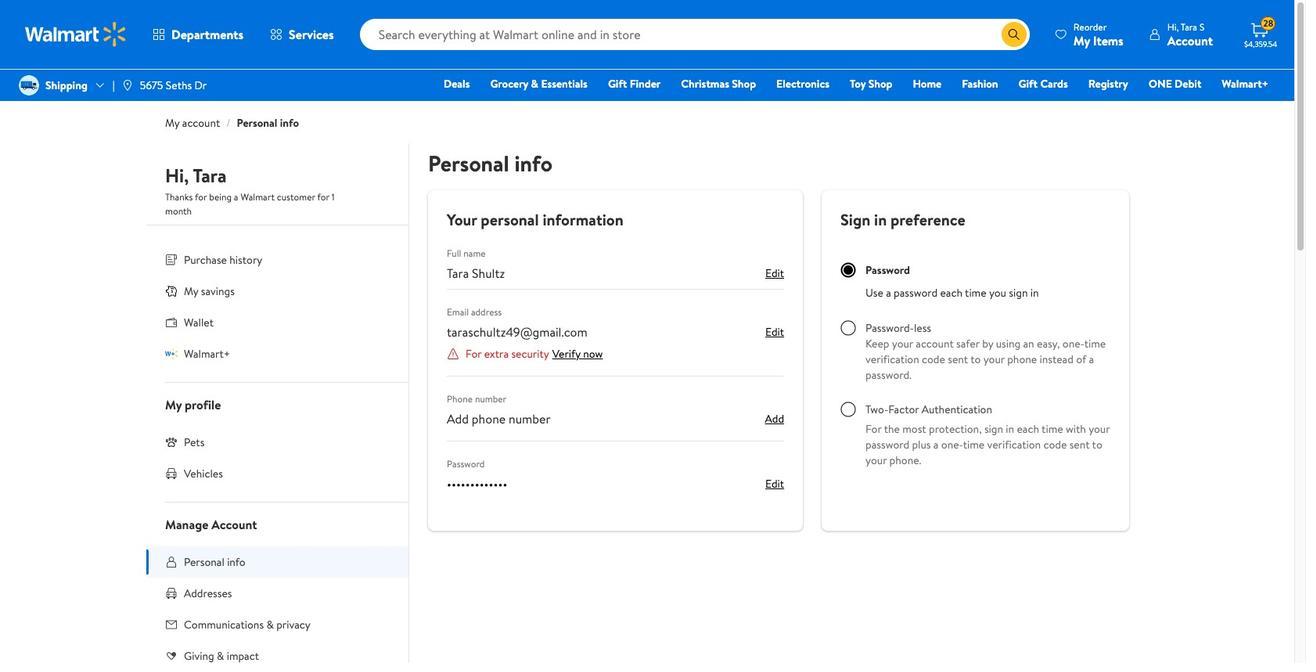 Task type: describe. For each thing, give the bounding box(es) containing it.
grocery & essentials link
[[483, 75, 595, 92]]

authentication
[[922, 402, 993, 417]]

addresses link
[[146, 578, 409, 609]]

shipping
[[45, 77, 88, 93]]

& for communications
[[267, 617, 274, 633]]

two-
[[866, 402, 889, 417]]

purchase
[[184, 252, 227, 268]]

0 horizontal spatial walmart+ link
[[146, 338, 409, 370]]

each inside for the most protection, sign in each time with your password plus a one-time verification code sent to your phone .
[[1017, 421, 1040, 437]]

purchase history link
[[146, 244, 409, 276]]

for for for the most protection, sign in each time with your password plus a one-time verification code sent to your phone .
[[866, 421, 882, 437]]

0 horizontal spatial info
[[227, 554, 246, 570]]

.
[[920, 453, 922, 468]]

departments button
[[139, 16, 257, 53]]

use a password each time you sign in
[[866, 285, 1039, 301]]

0 horizontal spatial in
[[875, 209, 887, 230]]

finder
[[630, 76, 661, 92]]

with
[[1066, 421, 1087, 437]]

shultz
[[472, 265, 505, 282]]

2 for from the left
[[317, 190, 330, 204]]

verify
[[553, 346, 581, 362]]

gift for gift finder
[[608, 76, 627, 92]]

3 edit button from the top
[[766, 474, 785, 493]]

shop for toy shop
[[869, 76, 893, 92]]

christmas
[[681, 76, 730, 92]]

0 vertical spatial walmart+ link
[[1215, 75, 1276, 92]]

pets link
[[146, 427, 409, 458]]

1 vertical spatial personal info
[[184, 554, 246, 570]]

gift finder link
[[601, 75, 668, 92]]

add for add
[[765, 411, 785, 427]]

0 vertical spatial sign
[[1009, 285, 1028, 301]]

0 horizontal spatial walmart+
[[184, 346, 230, 362]]

communications & privacy
[[184, 617, 311, 633]]

protection,
[[929, 421, 982, 437]]

use
[[866, 285, 884, 301]]

email address
[[447, 305, 502, 319]]

history
[[230, 252, 263, 268]]

less
[[914, 320, 932, 336]]

0 vertical spatial personal info
[[428, 148, 553, 178]]

0 horizontal spatial account
[[182, 115, 220, 131]]

easy,
[[1037, 336, 1060, 352]]

0 vertical spatial personal info link
[[237, 115, 299, 131]]

your right safer
[[984, 352, 1005, 367]]

gift for gift cards
[[1019, 76, 1038, 92]]

my savings link
[[146, 276, 409, 307]]

privacy
[[276, 617, 311, 633]]

plus
[[912, 437, 931, 453]]

email
[[447, 305, 469, 319]]

for the most protection, sign in each time with your password plus a one-time verification code sent to your phone .
[[866, 421, 1110, 468]]

1 vertical spatial personal info link
[[146, 546, 409, 578]]

addresses
[[184, 586, 232, 601]]

5675 seths dr
[[140, 77, 207, 93]]

hi, tara thanks for being a walmart customer for 1 month
[[165, 162, 335, 218]]

christmas shop link
[[674, 75, 763, 92]]

hi, tara s account
[[1168, 20, 1213, 49]]

edit for taraschultz49@gmail.com
[[766, 324, 785, 340]]

a right use
[[886, 285, 892, 301]]

services
[[289, 26, 334, 43]]

2 vertical spatial personal
[[184, 554, 225, 570]]

28
[[1264, 17, 1274, 30]]

/
[[226, 115, 231, 131]]

0 horizontal spatial password
[[447, 457, 485, 471]]

name
[[464, 247, 486, 260]]

communications & privacy link
[[146, 609, 409, 640]]

your
[[447, 209, 477, 230]]

savings
[[201, 283, 235, 299]]

an
[[1024, 336, 1035, 352]]

one debit link
[[1142, 75, 1209, 92]]

Walmart Site-Wide search field
[[360, 19, 1030, 50]]

my savings
[[184, 283, 235, 299]]

the
[[884, 421, 900, 437]]

your personal information
[[447, 209, 624, 230]]

my for my savings
[[184, 283, 198, 299]]

edit for tara shultz
[[766, 265, 785, 281]]

account inside keep your account safer by using an easy, one-time verification code sent to your phone instead of a password.
[[916, 336, 954, 352]]

electronics link
[[770, 75, 837, 92]]

phone
[[447, 392, 473, 406]]

profile
[[185, 396, 221, 413]]

my account / personal info
[[165, 115, 299, 131]]

1 vertical spatial personal
[[428, 148, 509, 178]]

0 vertical spatial password
[[894, 285, 938, 301]]

thanks
[[165, 190, 193, 204]]

1
[[332, 190, 335, 204]]

sent inside keep your account safer by using an easy, one-time verification code sent to your phone instead of a password.
[[948, 352, 968, 367]]

0 vertical spatial password
[[866, 262, 910, 278]]

icon image for my savings
[[165, 285, 178, 297]]

password-less
[[866, 320, 932, 336]]

vehicles link
[[146, 458, 409, 489]]

1 vertical spatial in
[[1031, 285, 1039, 301]]

a inside keep your account safer by using an easy, one-time verification code sent to your phone instead of a password.
[[1089, 352, 1095, 367]]

cards
[[1041, 76, 1068, 92]]

wallet
[[184, 315, 214, 330]]

full
[[447, 247, 461, 260]]

reorder my items
[[1074, 20, 1124, 49]]

walmart
[[241, 190, 275, 204]]

one- inside keep your account safer by using an easy, one-time verification code sent to your phone instead of a password.
[[1063, 336, 1085, 352]]

time down authentication
[[963, 437, 985, 453]]

extra
[[484, 346, 509, 362]]

1 vertical spatial info
[[515, 148, 553, 178]]

security
[[512, 346, 549, 362]]

now
[[583, 346, 603, 362]]

in inside for the most protection, sign in each time with your password plus a one-time verification code sent to your phone .
[[1006, 421, 1015, 437]]

grocery & essentials
[[490, 76, 588, 92]]

my inside reorder my items
[[1074, 32, 1091, 49]]

home
[[913, 76, 942, 92]]

$4,359.54
[[1245, 38, 1278, 49]]

time inside keep your account safer by using an easy, one-time verification code sent to your phone instead of a password.
[[1085, 336, 1106, 352]]

services button
[[257, 16, 347, 53]]

password-
[[866, 320, 914, 336]]

0 vertical spatial number
[[475, 392, 507, 406]]

hi, tara link
[[165, 162, 227, 195]]

pets
[[184, 435, 205, 450]]

your down the at the bottom right of the page
[[866, 453, 887, 468]]

sign in preference
[[841, 209, 966, 230]]

verification inside for the most protection, sign in each time with your password plus a one-time verification code sent to your phone .
[[988, 437, 1041, 453]]

phone number
[[447, 392, 507, 406]]

vehicles
[[184, 466, 223, 481]]

my profile
[[165, 396, 221, 413]]

hi, for thanks for being a walmart customer for 1 month
[[165, 162, 189, 189]]

your right keep
[[892, 336, 914, 352]]

sign
[[841, 209, 871, 230]]

factor
[[889, 402, 919, 417]]

1 vertical spatial account
[[212, 516, 257, 533]]

a inside for the most protection, sign in each time with your password plus a one-time verification code sent to your phone .
[[934, 437, 939, 453]]

to inside keep your account safer by using an easy, one-time verification code sent to your phone instead of a password.
[[971, 352, 981, 367]]

Password radio
[[841, 262, 857, 278]]

home link
[[906, 75, 949, 92]]



Task type: vqa. For each thing, say whether or not it's contained in the screenshot.
Delivery
no



Task type: locate. For each thing, give the bounding box(es) containing it.
one-
[[1063, 336, 1085, 352], [942, 437, 964, 453]]

0 vertical spatial edit button
[[766, 264, 785, 283]]

personal info link
[[237, 115, 299, 131], [146, 546, 409, 578]]

2 shop from the left
[[869, 76, 893, 92]]

walmart+ link down my savings link
[[146, 338, 409, 370]]

1 horizontal spatial code
[[1044, 437, 1067, 453]]

sign right protection,
[[985, 421, 1004, 437]]

walmart+ link down $4,359.54
[[1215, 75, 1276, 92]]

1 horizontal spatial hi,
[[1168, 20, 1179, 33]]

1 horizontal spatial account
[[916, 336, 954, 352]]

1 horizontal spatial to
[[1093, 437, 1103, 453]]

edit button left password basic use a password each time you sign in radio
[[766, 264, 785, 283]]

Search search field
[[360, 19, 1030, 50]]

icon image up my profile
[[165, 347, 178, 360]]

deals
[[444, 76, 470, 92]]

1 horizontal spatial one-
[[1063, 336, 1085, 352]]

in
[[875, 209, 887, 230], [1031, 285, 1039, 301], [1006, 421, 1015, 437]]

add phone number
[[447, 410, 551, 427]]

phone
[[1008, 352, 1037, 367], [472, 410, 506, 427], [890, 453, 920, 468]]

1 horizontal spatial each
[[1017, 421, 1040, 437]]

0 horizontal spatial for
[[195, 190, 207, 204]]

a right plus
[[934, 437, 939, 453]]

0 horizontal spatial to
[[971, 352, 981, 367]]

sent
[[948, 352, 968, 367], [1070, 437, 1090, 453]]

code
[[922, 352, 946, 367], [1044, 437, 1067, 453]]

communications
[[184, 617, 264, 633]]

personal up addresses
[[184, 554, 225, 570]]

toy
[[850, 76, 866, 92]]

add
[[447, 410, 469, 427], [765, 411, 785, 427]]

edit button for tara shultz
[[766, 264, 785, 283]]

verification right protection,
[[988, 437, 1041, 453]]

hi, up thanks
[[165, 162, 189, 189]]

edit button for taraschultz49@gmail.com
[[766, 323, 785, 341]]

1 horizontal spatial phone
[[890, 453, 920, 468]]

shop right christmas
[[732, 76, 756, 92]]

hi, left s
[[1168, 20, 1179, 33]]

1 vertical spatial walmart+ link
[[146, 338, 409, 370]]

one
[[1149, 76, 1173, 92]]

items
[[1094, 32, 1124, 49]]

1 horizontal spatial &
[[531, 76, 539, 92]]

for left the at the bottom right of the page
[[866, 421, 882, 437]]

each left you
[[941, 285, 963, 301]]

2 horizontal spatial personal
[[428, 148, 509, 178]]

1 horizontal spatial personal
[[237, 115, 277, 131]]

3 icon image from the top
[[165, 436, 178, 448]]

fashion
[[962, 76, 999, 92]]

icon image for pets
[[165, 436, 178, 448]]

edit left password-less option
[[766, 324, 785, 340]]

personal
[[237, 115, 277, 131], [428, 148, 509, 178], [184, 554, 225, 570]]

0 vertical spatial verification
[[866, 352, 920, 367]]

hi,
[[1168, 20, 1179, 33], [165, 162, 189, 189]]

2 horizontal spatial info
[[515, 148, 553, 178]]

2 icon image from the top
[[165, 347, 178, 360]]

& for grocery
[[531, 76, 539, 92]]

account up debit
[[1168, 32, 1213, 49]]

icon image inside my savings link
[[165, 285, 178, 297]]

0 vertical spatial account
[[1168, 32, 1213, 49]]

being
[[209, 190, 232, 204]]

2 horizontal spatial tara
[[1181, 20, 1198, 33]]

grocery
[[490, 76, 529, 92]]

by
[[983, 336, 994, 352]]

verification inside keep your account safer by using an easy, one-time verification code sent to your phone instead of a password.
[[866, 352, 920, 367]]

0 vertical spatial walmart+
[[1222, 76, 1269, 92]]

my left savings
[[184, 283, 198, 299]]

phone down most
[[890, 453, 920, 468]]

gift left cards at the right top
[[1019, 76, 1038, 92]]

walmart image
[[25, 22, 127, 47]]

1 vertical spatial tara
[[193, 162, 227, 189]]

address
[[471, 305, 502, 319]]

verification down the password-
[[866, 352, 920, 367]]

1 vertical spatial phone
[[472, 410, 506, 427]]

reorder
[[1074, 20, 1107, 33]]

1 horizontal spatial number
[[509, 410, 551, 427]]

tara up being
[[193, 162, 227, 189]]

a right being
[[234, 190, 238, 204]]

for left being
[[195, 190, 207, 204]]

to inside for the most protection, sign in each time with your password plus a one-time verification code sent to your phone .
[[1093, 437, 1103, 453]]

0 vertical spatial in
[[875, 209, 887, 230]]

1 horizontal spatial verification
[[988, 437, 1041, 453]]

0 vertical spatial edit
[[766, 265, 785, 281]]

1 horizontal spatial personal info
[[428, 148, 553, 178]]

1 icon image from the top
[[165, 285, 178, 297]]

preference
[[891, 209, 966, 230]]

to left by
[[971, 352, 981, 367]]

info up addresses
[[227, 554, 246, 570]]

account right manage
[[212, 516, 257, 533]]

1 horizontal spatial walmart+
[[1222, 76, 1269, 92]]

password up less
[[894, 285, 938, 301]]

christmas shop
[[681, 76, 756, 92]]

0 horizontal spatial for
[[466, 346, 482, 362]]

personal info link right the /
[[237, 115, 299, 131]]

1 vertical spatial sent
[[1070, 437, 1090, 453]]

2 vertical spatial phone
[[890, 453, 920, 468]]

1 vertical spatial sign
[[985, 421, 1004, 437]]

phone down phone number
[[472, 410, 506, 427]]

walmart+ down wallet
[[184, 346, 230, 362]]

personal right the /
[[237, 115, 277, 131]]

|
[[113, 77, 115, 93]]

my inside my savings link
[[184, 283, 198, 299]]

add for add phone number
[[447, 410, 469, 427]]

to
[[971, 352, 981, 367], [1093, 437, 1103, 453]]

purchase history
[[184, 252, 263, 268]]

one- right plus
[[942, 437, 964, 453]]

Password-less radio
[[841, 320, 857, 336]]

icon image for walmart+
[[165, 347, 178, 360]]

0 vertical spatial hi,
[[1168, 20, 1179, 33]]

shop for christmas shop
[[732, 76, 756, 92]]

most
[[903, 421, 927, 437]]

0 horizontal spatial code
[[922, 352, 946, 367]]

0 horizontal spatial number
[[475, 392, 507, 406]]

hi, inside hi, tara s account
[[1168, 20, 1179, 33]]

for extra security verify now
[[466, 346, 603, 362]]

tara inside hi, tara thanks for being a walmart customer for 1 month
[[193, 162, 227, 189]]

0 horizontal spatial tara
[[193, 162, 227, 189]]

1 horizontal spatial gift
[[1019, 76, 1038, 92]]

verify now button
[[549, 346, 603, 362]]

0 horizontal spatial account
[[212, 516, 257, 533]]

0 horizontal spatial personal info
[[184, 554, 246, 570]]

for inside for the most protection, sign in each time with your password plus a one-time verification code sent to your phone .
[[866, 421, 882, 437]]

0 vertical spatial code
[[922, 352, 946, 367]]

1 horizontal spatial in
[[1006, 421, 1015, 437]]

tara for for
[[193, 162, 227, 189]]

verification
[[866, 352, 920, 367], [988, 437, 1041, 453]]

1 edit button from the top
[[766, 264, 785, 283]]

you
[[989, 285, 1007, 301]]

my for my profile
[[165, 396, 182, 413]]

number down security at the left of the page
[[509, 410, 551, 427]]

my left the profile
[[165, 396, 182, 413]]

number up add phone number
[[475, 392, 507, 406]]

1 for from the left
[[195, 190, 207, 204]]

hi, inside hi, tara thanks for being a walmart customer for 1 month
[[165, 162, 189, 189]]

0 horizontal spatial shop
[[732, 76, 756, 92]]

sign
[[1009, 285, 1028, 301], [985, 421, 1004, 437]]

1 horizontal spatial add
[[765, 411, 785, 427]]

0 horizontal spatial sign
[[985, 421, 1004, 437]]

tara for account
[[1181, 20, 1198, 33]]

each left with
[[1017, 421, 1040, 437]]

sign inside for the most protection, sign in each time with your password plus a one-time verification code sent to your phone .
[[985, 421, 1004, 437]]

your right with
[[1089, 421, 1110, 437]]

1 edit from the top
[[766, 265, 785, 281]]

personal info link up communications & privacy link
[[146, 546, 409, 578]]

a inside hi, tara thanks for being a walmart customer for 1 month
[[234, 190, 238, 204]]

1 gift from the left
[[608, 76, 627, 92]]

1 horizontal spatial for
[[317, 190, 330, 204]]

1 vertical spatial verification
[[988, 437, 1041, 453]]

2 vertical spatial info
[[227, 554, 246, 570]]

manage
[[165, 516, 209, 533]]

in right sign
[[875, 209, 887, 230]]

walmart+ down $4,359.54
[[1222, 76, 1269, 92]]

sent inside for the most protection, sign in each time with your password plus a one-time verification code sent to your phone .
[[1070, 437, 1090, 453]]

month
[[165, 204, 192, 218]]

2 vertical spatial edit button
[[766, 474, 785, 493]]

time right instead
[[1085, 336, 1106, 352]]

gift left finder
[[608, 76, 627, 92]]

0 horizontal spatial sent
[[948, 352, 968, 367]]

personal info up addresses
[[184, 554, 246, 570]]

for for for extra security verify now
[[466, 346, 482, 362]]

0 vertical spatial info
[[280, 115, 299, 131]]

1 horizontal spatial tara
[[447, 265, 469, 282]]

search icon image
[[1008, 28, 1021, 41]]

 image
[[19, 75, 39, 96]]

manage account
[[165, 516, 257, 533]]

1 shop from the left
[[732, 76, 756, 92]]

2 horizontal spatial phone
[[1008, 352, 1037, 367]]

in right you
[[1031, 285, 1039, 301]]

edit button down add button
[[766, 474, 785, 493]]

code inside keep your account safer by using an easy, one-time verification code sent to your phone instead of a password.
[[922, 352, 946, 367]]

0 vertical spatial each
[[941, 285, 963, 301]]

1 horizontal spatial info
[[280, 115, 299, 131]]

gift cards
[[1019, 76, 1068, 92]]

1 horizontal spatial password
[[866, 262, 910, 278]]

account left the /
[[182, 115, 220, 131]]

a
[[234, 190, 238, 204], [886, 285, 892, 301], [1089, 352, 1095, 367], [934, 437, 939, 453]]

0 vertical spatial icon image
[[165, 285, 178, 297]]

registry link
[[1082, 75, 1136, 92]]

seths
[[166, 77, 192, 93]]

3 edit from the top
[[766, 476, 785, 492]]

add button
[[765, 409, 785, 428]]

1 vertical spatial hi,
[[165, 162, 189, 189]]

personal
[[481, 209, 539, 230]]

1 vertical spatial one-
[[942, 437, 964, 453]]

0 horizontal spatial each
[[941, 285, 963, 301]]

1 vertical spatial for
[[866, 421, 882, 437]]

1 horizontal spatial shop
[[869, 76, 893, 92]]

walmart+ link
[[1215, 75, 1276, 92], [146, 338, 409, 370]]

debit
[[1175, 76, 1202, 92]]

 image
[[121, 79, 134, 92]]

0 horizontal spatial hi,
[[165, 162, 189, 189]]

tara left s
[[1181, 20, 1198, 33]]

2 gift from the left
[[1019, 76, 1038, 92]]

phone inside for the most protection, sign in each time with your password plus a one-time verification code sent to your phone .
[[890, 453, 920, 468]]

0 vertical spatial for
[[466, 346, 482, 362]]

one- right easy,
[[1063, 336, 1085, 352]]

0 horizontal spatial gift
[[608, 76, 627, 92]]

1 vertical spatial account
[[916, 336, 954, 352]]

for left 1
[[317, 190, 330, 204]]

password left plus
[[866, 437, 910, 453]]

toy shop link
[[843, 75, 900, 92]]

my left "items" at top right
[[1074, 32, 1091, 49]]

s
[[1200, 20, 1205, 33]]

personal info up personal in the left of the page
[[428, 148, 553, 178]]

sign right you
[[1009, 285, 1028, 301]]

my for my account / personal info
[[165, 115, 180, 131]]

my down the "5675 seths dr"
[[165, 115, 180, 131]]

phone left instead
[[1008, 352, 1037, 367]]

shop right toy
[[869, 76, 893, 92]]

1 vertical spatial to
[[1093, 437, 1103, 453]]

tara inside hi, tara s account
[[1181, 20, 1198, 33]]

keep your account safer by using an easy, one-time verification code sent to your phone instead of a password.
[[866, 336, 1106, 383]]

icon image left the pets
[[165, 436, 178, 448]]

password.
[[866, 367, 912, 383]]

icon image inside the pets link
[[165, 436, 178, 448]]

2 vertical spatial icon image
[[165, 436, 178, 448]]

1 horizontal spatial sign
[[1009, 285, 1028, 301]]

for left extra
[[466, 346, 482, 362]]

time left you
[[965, 285, 987, 301]]

customer
[[277, 190, 315, 204]]

personal up your on the left
[[428, 148, 509, 178]]

add left two factor authentication for the most protection, sign in each time with your password plus a one-time verification code sent to your phone option
[[765, 411, 785, 427]]

a right of
[[1089, 352, 1095, 367]]

0 horizontal spatial add
[[447, 410, 469, 427]]

2 edit button from the top
[[766, 323, 785, 341]]

tara down the full
[[447, 265, 469, 282]]

departments
[[171, 26, 244, 43]]

2 vertical spatial edit
[[766, 476, 785, 492]]

password up ••••••••••••• in the bottom left of the page
[[447, 457, 485, 471]]

password up use
[[866, 262, 910, 278]]

to right with
[[1093, 437, 1103, 453]]

for
[[195, 190, 207, 204], [317, 190, 330, 204]]

1 horizontal spatial walmart+ link
[[1215, 75, 1276, 92]]

1 vertical spatial code
[[1044, 437, 1067, 453]]

& right grocery
[[531, 76, 539, 92]]

1 vertical spatial each
[[1017, 421, 1040, 437]]

registry
[[1089, 76, 1129, 92]]

icon image left my savings
[[165, 285, 178, 297]]

0 horizontal spatial personal
[[184, 554, 225, 570]]

taraschultz49@gmail.com
[[447, 323, 588, 341]]

time left with
[[1042, 421, 1064, 437]]

two-factor authentication
[[866, 402, 993, 417]]

edit button
[[766, 264, 785, 283], [766, 323, 785, 341], [766, 474, 785, 493]]

0 vertical spatial sent
[[948, 352, 968, 367]]

code inside for the most protection, sign in each time with your password plus a one-time verification code sent to your phone .
[[1044, 437, 1067, 453]]

0 vertical spatial one-
[[1063, 336, 1085, 352]]

0 horizontal spatial &
[[267, 617, 274, 633]]

1 vertical spatial walmart+
[[184, 346, 230, 362]]

fashion link
[[955, 75, 1006, 92]]

edit button left password-less option
[[766, 323, 785, 341]]

icon image
[[165, 285, 178, 297], [165, 347, 178, 360], [165, 436, 178, 448]]

0 vertical spatial personal
[[237, 115, 277, 131]]

hi, for account
[[1168, 20, 1179, 33]]

phone inside keep your account safer by using an easy, one-time verification code sent to your phone instead of a password.
[[1008, 352, 1037, 367]]

0 horizontal spatial verification
[[866, 352, 920, 367]]

1 vertical spatial password
[[866, 437, 910, 453]]

Two-Factor Authentication radio
[[841, 402, 857, 417]]

edit left password basic use a password each time you sign in radio
[[766, 265, 785, 281]]

password inside for the most protection, sign in each time with your password plus a one-time verification code sent to your phone .
[[866, 437, 910, 453]]

1 horizontal spatial sent
[[1070, 437, 1090, 453]]

& left privacy
[[267, 617, 274, 633]]

account left safer
[[916, 336, 954, 352]]

full name
[[447, 247, 486, 260]]

one- inside for the most protection, sign in each time with your password plus a one-time verification code sent to your phone .
[[942, 437, 964, 453]]

dr
[[195, 77, 207, 93]]

0 vertical spatial account
[[182, 115, 220, 131]]

walmart+
[[1222, 76, 1269, 92], [184, 346, 230, 362]]

2 edit from the top
[[766, 324, 785, 340]]

account
[[1168, 32, 1213, 49], [212, 516, 257, 533]]

edit down add button
[[766, 476, 785, 492]]

add down phone
[[447, 410, 469, 427]]

0 vertical spatial phone
[[1008, 352, 1037, 367]]

of
[[1077, 352, 1087, 367]]

tara shultz
[[447, 265, 505, 282]]

0 horizontal spatial one-
[[942, 437, 964, 453]]

0 horizontal spatial phone
[[472, 410, 506, 427]]

info up your personal information
[[515, 148, 553, 178]]

1 horizontal spatial account
[[1168, 32, 1213, 49]]

info right the /
[[280, 115, 299, 131]]

in right protection,
[[1006, 421, 1015, 437]]

1 vertical spatial icon image
[[165, 347, 178, 360]]

keep
[[866, 336, 890, 352]]

one debit
[[1149, 76, 1202, 92]]



